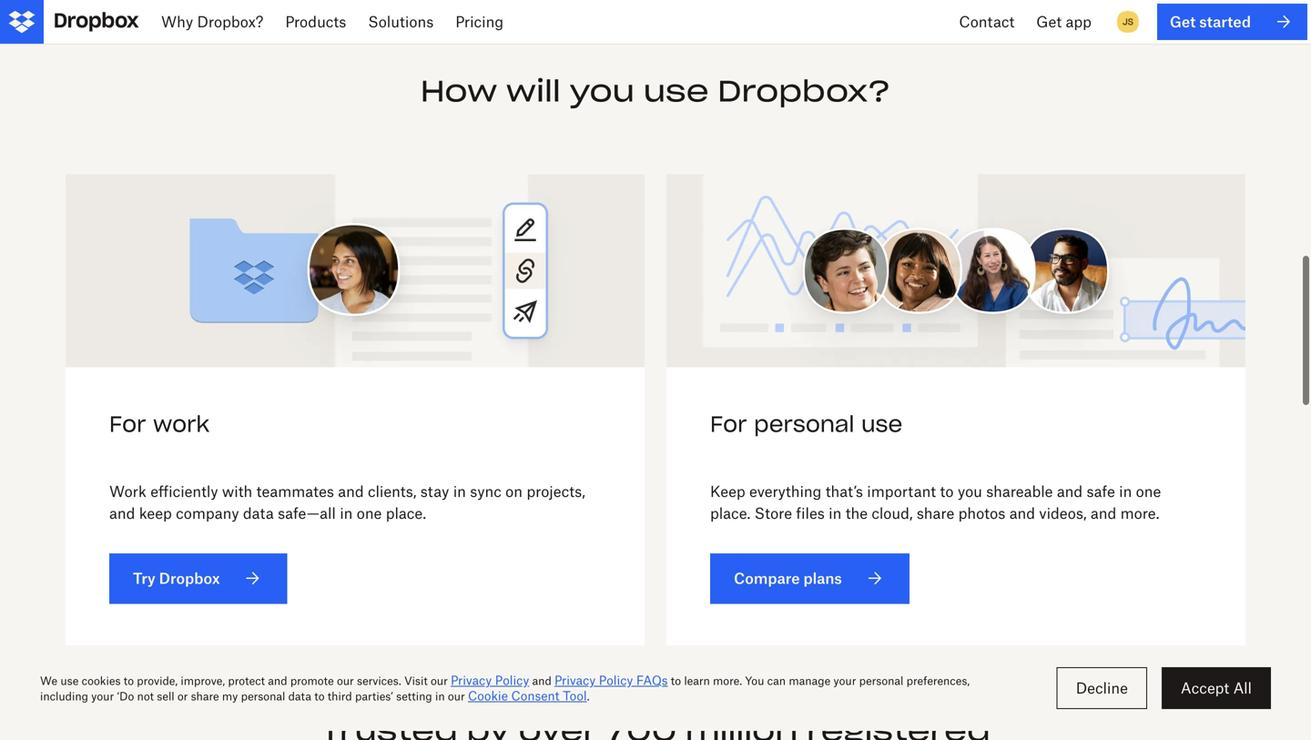 Task type: locate. For each thing, give the bounding box(es) containing it.
1 horizontal spatial one
[[1136, 483, 1161, 500]]

0 vertical spatial dropbox?
[[197, 13, 263, 31]]

solutions
[[368, 13, 434, 31]]

place. inside keep everything that's important to you shareable and safe in one place. store files in the cloud, share photos and videos, and more.
[[710, 505, 751, 522]]

try dropbox link
[[109, 554, 287, 604]]

1 vertical spatial one
[[357, 505, 382, 522]]

for personal use
[[710, 410, 903, 438]]

try dropbox
[[133, 570, 220, 587]]

0 horizontal spatial for
[[109, 410, 146, 438]]

1 for from the left
[[109, 410, 146, 438]]

0 horizontal spatial get
[[1036, 13, 1062, 31]]

0 vertical spatial you
[[569, 72, 635, 110]]

for for for work
[[109, 410, 146, 438]]

dropbox?
[[197, 13, 263, 31], [718, 72, 891, 110]]

get started
[[1170, 13, 1251, 30]]

started
[[1199, 13, 1251, 30]]

0 horizontal spatial you
[[569, 72, 635, 110]]

everything
[[749, 483, 822, 500]]

why dropbox?
[[161, 13, 263, 31]]

company
[[176, 505, 239, 522]]

place. down keep on the bottom right
[[710, 505, 751, 522]]

place. inside "work efficiently with teammates and clients, stay in sync on projects, and keep company data safe—all in one place."
[[386, 505, 426, 522]]

keep
[[710, 483, 745, 500]]

get inside dropdown button
[[1036, 13, 1062, 31]]

one
[[1136, 483, 1161, 500], [357, 505, 382, 522]]

1 vertical spatial you
[[958, 483, 982, 500]]

why
[[161, 13, 193, 31]]

place. down clients,
[[386, 505, 426, 522]]

0 horizontal spatial one
[[357, 505, 382, 522]]

pricing link
[[445, 0, 514, 44]]

js
[[1123, 16, 1134, 27]]

1 horizontal spatial for
[[710, 410, 747, 438]]

you right to
[[958, 483, 982, 500]]

projects,
[[527, 483, 585, 500]]

js button
[[1113, 7, 1143, 36]]

plans
[[803, 570, 842, 587]]

and
[[338, 483, 364, 500], [1057, 483, 1083, 500], [109, 505, 135, 522], [1009, 505, 1035, 522], [1091, 505, 1117, 522]]

for up keep on the bottom right
[[710, 410, 747, 438]]

why dropbox? button
[[150, 0, 274, 44]]

0 horizontal spatial place.
[[386, 505, 426, 522]]

for
[[109, 410, 146, 438], [710, 410, 747, 438]]

you inside keep everything that's important to you shareable and safe in one place. store files in the cloud, share photos and videos, and more.
[[958, 483, 982, 500]]

in right safe—all
[[340, 505, 353, 522]]

0 horizontal spatial use
[[643, 72, 709, 110]]

use
[[643, 72, 709, 110], [861, 410, 903, 438]]

important
[[867, 483, 936, 500]]

to
[[940, 483, 954, 500]]

in
[[453, 483, 466, 500], [1119, 483, 1132, 500], [340, 505, 353, 522], [829, 505, 842, 522]]

will
[[506, 72, 561, 110]]

1 horizontal spatial use
[[861, 410, 903, 438]]

2 place. from the left
[[710, 505, 751, 522]]

that's
[[826, 483, 863, 500]]

2 for from the left
[[710, 410, 747, 438]]

1 vertical spatial use
[[861, 410, 903, 438]]

one down clients,
[[357, 505, 382, 522]]

for left work
[[109, 410, 146, 438]]

work
[[153, 410, 210, 438]]

data
[[243, 505, 274, 522]]

1 horizontal spatial place.
[[710, 505, 751, 522]]

try
[[133, 570, 155, 587]]

you
[[569, 72, 635, 110], [958, 483, 982, 500]]

you right will
[[569, 72, 635, 110]]

videos,
[[1039, 505, 1087, 522]]

get
[[1170, 13, 1196, 30], [1036, 13, 1062, 31]]

stay
[[420, 483, 449, 500]]

1 vertical spatial dropbox?
[[718, 72, 891, 110]]

1 place. from the left
[[386, 505, 426, 522]]

keep everything that's important to you shareable and safe in one place. store files in the cloud, share photos and videos, and more.
[[710, 483, 1161, 522]]

the
[[846, 505, 868, 522]]

clients,
[[368, 483, 416, 500]]

1 horizontal spatial you
[[958, 483, 982, 500]]

0 vertical spatial one
[[1136, 483, 1161, 500]]

1 horizontal spatial get
[[1170, 13, 1196, 30]]

and up videos,
[[1057, 483, 1083, 500]]

get started link
[[1157, 4, 1308, 40]]

personal
[[754, 410, 854, 438]]

pricing
[[455, 13, 504, 31]]

0 vertical spatial use
[[643, 72, 709, 110]]

photos
[[958, 505, 1006, 522]]

with
[[222, 483, 252, 500]]

keep
[[139, 505, 172, 522]]

0 horizontal spatial dropbox?
[[197, 13, 263, 31]]

share
[[917, 505, 954, 522]]

one up more. on the bottom right of page
[[1136, 483, 1161, 500]]

get left started
[[1170, 13, 1196, 30]]

get app
[[1036, 13, 1092, 31]]

get left app
[[1036, 13, 1062, 31]]

dropbox? inside dropdown button
[[197, 13, 263, 31]]

place.
[[386, 505, 426, 522], [710, 505, 751, 522]]

and down work
[[109, 505, 135, 522]]

one inside "work efficiently with teammates and clients, stay in sync on projects, and keep company data safe—all in one place."
[[357, 505, 382, 522]]



Task type: describe. For each thing, give the bounding box(es) containing it.
in right stay
[[453, 483, 466, 500]]

shareable
[[986, 483, 1053, 500]]

contact button
[[948, 0, 1025, 44]]

for work
[[109, 410, 210, 438]]

compare
[[734, 570, 800, 587]]

solutions button
[[357, 0, 445, 44]]

app
[[1066, 13, 1092, 31]]

1 horizontal spatial dropbox?
[[718, 72, 891, 110]]

dropbox
[[159, 570, 220, 587]]

a group of users who have access to files. image
[[666, 174, 1246, 367]]

safe—all
[[278, 505, 336, 522]]

how
[[420, 72, 497, 110]]

get app button
[[1025, 0, 1103, 44]]

products button
[[274, 0, 357, 44]]

compare plans link
[[710, 554, 909, 604]]

and left clients,
[[338, 483, 364, 500]]

on
[[506, 483, 523, 500]]

sync
[[470, 483, 502, 500]]

files
[[796, 505, 825, 522]]

cloud,
[[872, 505, 913, 522]]

how will you use dropbox?
[[420, 72, 891, 110]]

and down safe
[[1091, 505, 1117, 522]]

compare plans
[[734, 570, 842, 587]]

one inside keep everything that's important to you shareable and safe in one place. store files in the cloud, share photos and videos, and more.
[[1136, 483, 1161, 500]]

work efficiently with teammates and clients, stay in sync on projects, and keep company data safe—all in one place.
[[109, 483, 585, 522]]

store
[[755, 505, 792, 522]]

efficiently
[[150, 483, 218, 500]]

get for get app
[[1036, 13, 1062, 31]]

safe
[[1087, 483, 1115, 500]]

contact
[[959, 13, 1015, 31]]

a folder, user icon and hyperlink icon to represent link share. image
[[66, 174, 645, 367]]

in left the
[[829, 505, 842, 522]]

products
[[285, 13, 346, 31]]

in right safe
[[1119, 483, 1132, 500]]

teammates
[[256, 483, 334, 500]]

and down shareable
[[1009, 505, 1035, 522]]

more.
[[1120, 505, 1159, 522]]

get for get started
[[1170, 13, 1196, 30]]

for for for personal use
[[710, 410, 747, 438]]

work
[[109, 483, 146, 500]]



Task type: vqa. For each thing, say whether or not it's contained in the screenshot.
topmost Request Button
no



